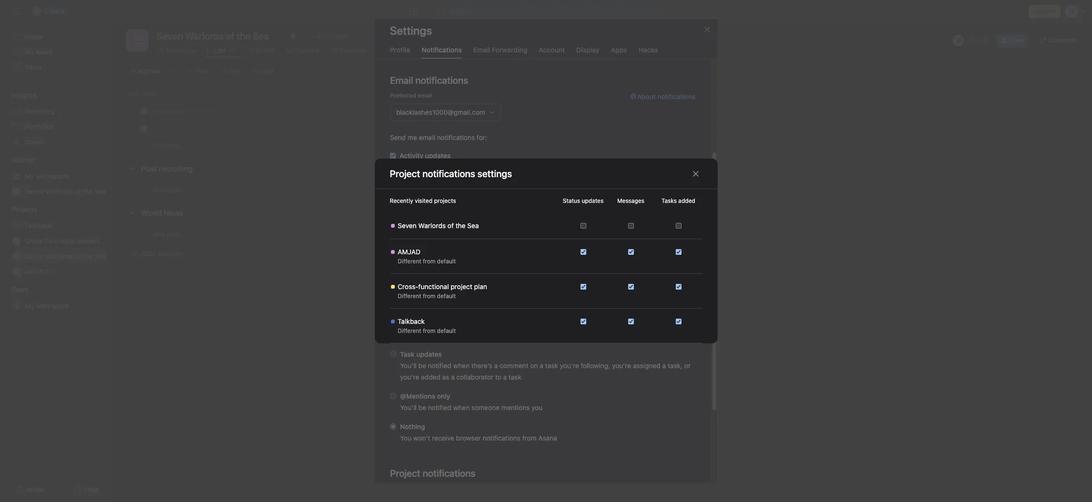 Task type: describe. For each thing, give the bounding box(es) containing it.
my for global element
[[25, 48, 34, 56]]

0 vertical spatial messages
[[489, 46, 521, 54]]

post
[[141, 164, 157, 173]]

toggle notify about task creations checkbox for plan
[[676, 284, 682, 290]]

for:
[[477, 133, 487, 142]]

add task… row for world news
[[114, 225, 1093, 243]]

sea for second seven warlords of the sea link from the top
[[94, 252, 106, 260]]

tasks for daily summaries new tasks assigned to you and upcoming due dates
[[415, 230, 431, 238]]

the for second seven warlords of the sea link from the bottom
[[83, 187, 93, 195]]

add inside header untitled section tree grid
[[152, 142, 165, 150]]

add task… inside header untitled section tree grid
[[152, 142, 185, 150]]

completed image
[[138, 106, 150, 117]]

1 horizontal spatial you're
[[560, 362, 579, 370]]

updates for activity
[[425, 152, 451, 160]]

cross-functional project plan inside the project notifications settings dialog
[[398, 283, 487, 291]]

starred button
[[0, 155, 35, 165]]

add down post recruiting button
[[152, 186, 165, 194]]

and inside daily summaries new tasks assigned to you and upcoming due dates
[[483, 230, 495, 238]]

a left task, at right bottom
[[662, 362, 666, 370]]

remove email
[[653, 286, 691, 294]]

messages inside the project notifications settings dialog
[[618, 197, 645, 204]]

notified for only
[[428, 404, 451, 412]]

my workspace inside "teams" element
[[25, 302, 69, 310]]

talkback link
[[6, 218, 109, 234]]

tasks right for
[[623, 162, 639, 170]]

gantt link
[[566, 45, 591, 56]]

my tasks
[[25, 48, 52, 56]]

of inside the project notifications settings dialog
[[448, 222, 454, 230]]

cross-functional project plan link
[[6, 234, 114, 249]]

weekly reports status updates on projects in your portfolios
[[400, 248, 536, 266]]

toggle notify about task creations checkbox for the
[[676, 223, 682, 229]]

notifications
[[422, 46, 462, 54]]

upgrade
[[1034, 8, 1057, 15]]

toggle notify about status updates checkbox for talkback
[[581, 319, 586, 325]]

inbox
[[25, 63, 41, 71]]

projects button
[[0, 205, 37, 214]]

comment
[[500, 362, 529, 370]]

in
[[484, 258, 490, 266]]

a right as
[[451, 373, 455, 381]]

talkback inside the project notifications settings dialog
[[398, 317, 425, 325]]

you
[[400, 434, 411, 442]]

dashboard link
[[428, 45, 470, 56]]

1 horizontal spatial email
[[473, 46, 490, 54]]

tb button
[[953, 35, 964, 46]]

@mentions
[[553, 201, 587, 209]]

0 horizontal spatial browser
[[419, 333, 444, 341]]

assigned for only
[[433, 201, 461, 209]]

row containing tb
[[114, 102, 1093, 120]]

task… for recruiting
[[167, 186, 185, 194]]

notifications left for:
[[437, 133, 475, 142]]

upgrade button
[[1029, 5, 1061, 18]]

upcoming
[[497, 230, 527, 238]]

new for new tasks assigned to you, @mentions, and completion notifications for tasks you're a collaborator on
[[400, 162, 413, 170]]

recently
[[390, 197, 413, 204]]

cross- inside "link"
[[25, 237, 45, 245]]

task updates you'll be notified when there's a comment on a task you're following, you're assigned a task, or you're added as a collaborator to a task
[[400, 350, 691, 381]]

insights
[[11, 91, 36, 99]]

remove email button
[[649, 284, 696, 297]]

send for send me browser notifications for…
[[390, 333, 406, 341]]

add up 'add section' button
[[152, 230, 165, 238]]

task for task updates you'll be notified when there's a comment on a task you're following, you're assigned a task, or you're added as a collaborator to a task
[[400, 350, 415, 358]]

seven warlords of the sea for second seven warlords of the sea link from the bottom
[[25, 187, 106, 195]]

sea inside the project notifications settings dialog
[[467, 222, 479, 230]]

add new email
[[402, 286, 443, 294]]

add section
[[141, 249, 183, 258]]

hacks
[[639, 46, 658, 54]]

recently visited projects
[[390, 197, 456, 204]]

amjad link
[[6, 264, 109, 279]]

you inside '@mentions only you'll be notified when someone mentions you'
[[532, 404, 543, 412]]

my workspace inside starred element
[[25, 172, 69, 180]]

project notifications settings
[[390, 168, 512, 179]]

cross- inside the project notifications settings dialog
[[398, 283, 418, 291]]

updates for task
[[416, 350, 442, 358]]

task… inside header untitled section tree grid
[[167, 142, 185, 150]]

mentions
[[400, 191, 429, 199]]

different for cross-functional project plan
[[398, 293, 421, 300]]

asana
[[538, 434, 557, 442]]

a down comment
[[503, 373, 507, 381]]

about
[[637, 92, 656, 101]]

project notifications settings dialog
[[375, 159, 718, 344]]

you, for @mentions,
[[470, 162, 483, 170]]

display button
[[577, 46, 600, 59]]

add inside button
[[141, 249, 155, 258]]

add task… for news
[[152, 230, 185, 238]]

1 horizontal spatial task
[[509, 373, 522, 381]]

task,
[[668, 362, 683, 370]]

you, for direct
[[470, 201, 483, 209]]

me for browser
[[408, 333, 417, 341]]

global element
[[0, 23, 114, 81]]

task name
[[128, 90, 156, 97]]

goals
[[25, 138, 42, 146]]

from inside nothing you won't receive browser notifications from asana
[[522, 434, 537, 442]]

tyler black
[[437, 107, 467, 115]]

team button
[[0, 285, 28, 295]]

post recruiting
[[141, 164, 193, 173]]

@mentions
[[400, 392, 435, 400]]

close image
[[704, 26, 711, 33]]

projects
[[11, 205, 37, 213]]

0 horizontal spatial you're
[[400, 373, 419, 381]]

add task… button for recruiting
[[152, 185, 185, 195]]

messages,
[[505, 201, 538, 209]]

seven inside projects element
[[25, 252, 44, 260]]

board link
[[249, 45, 275, 56]]

you're
[[641, 162, 660, 170]]

notifications inside nothing you won't receive browser notifications from asana
[[483, 434, 520, 442]]

1 seven warlords of the sea link from the top
[[6, 184, 109, 199]]

workflow
[[387, 46, 417, 54]]

project
[[390, 168, 420, 179]]

hide sidebar image
[[12, 8, 20, 15]]

preferred
[[390, 92, 416, 99]]

default for cross-functional project plan
[[437, 293, 456, 300]]

amjad inside the project notifications settings dialog
[[398, 248, 420, 256]]

updates for status
[[582, 197, 604, 204]]

mentions
[[501, 404, 530, 412]]

workflow link
[[380, 45, 417, 56]]

remove
[[653, 286, 675, 294]]

default for talkback
[[437, 327, 456, 335]]

direct
[[485, 201, 503, 209]]

assigned for updates
[[433, 162, 461, 170]]

on inside the task updates you'll be notified when there's a comment on a task you're following, you're assigned a task, or you're added as a collaborator to a task
[[530, 362, 538, 370]]

notifications inside activity updates new tasks assigned to you, @mentions, and completion notifications for tasks you're a collaborator on
[[573, 162, 611, 170]]

overview link
[[158, 45, 195, 56]]

warlords inside the project notifications settings dialog
[[418, 222, 446, 230]]

notifications left for…
[[445, 333, 483, 341]]

0 vertical spatial email
[[418, 92, 432, 99]]

different from default for talkback
[[398, 327, 456, 335]]

from for amjad
[[423, 258, 435, 265]]

1 vertical spatial email
[[419, 133, 435, 142]]

different for amjad
[[398, 258, 421, 265]]

reporting link
[[6, 104, 109, 119]]

@mentions only you'll be notified when someone mentions you
[[400, 392, 543, 412]]

workspace for my workspace link inside "teams" element
[[36, 302, 69, 310]]

seven inside starred element
[[25, 187, 44, 195]]

collapse task list for this section image for post recruiting
[[129, 165, 136, 173]]

collaborator inside activity updates new tasks assigned to you, @mentions, and completion notifications for tasks you're a collaborator on
[[400, 173, 437, 181]]

send me browser notifications for…
[[390, 333, 499, 341]]

section
[[157, 249, 183, 258]]

browser inside nothing you won't receive browser notifications from asana
[[456, 434, 481, 442]]

1 add task… row from the top
[[114, 137, 1093, 154]]

my inside starred element
[[25, 172, 34, 180]]

send for send me email notifications for:
[[390, 133, 406, 142]]

tasks for mentions only new tasks assigned to you, direct messages, and @mentions
[[415, 201, 431, 209]]

inbox link
[[6, 60, 109, 75]]

reports
[[424, 248, 447, 256]]

dates
[[542, 230, 559, 238]]

account button
[[539, 46, 565, 59]]

hacks button
[[639, 46, 658, 59]]

add task button
[[126, 65, 166, 78]]

2 horizontal spatial email
[[676, 286, 691, 294]]

about notifications link
[[631, 91, 696, 132]]

completion
[[537, 162, 571, 170]]

of for second seven warlords of the sea link from the top
[[75, 252, 81, 260]]

assignee
[[424, 90, 448, 97]]

account
[[539, 46, 565, 54]]

status inside weekly reports status updates on projects in your portfolios
[[400, 258, 419, 266]]

name
[[142, 90, 156, 97]]

2 horizontal spatial task
[[545, 362, 558, 370]]

or
[[684, 362, 691, 370]]

Completed checkbox
[[138, 123, 150, 134]]

toggle notify about messages checkbox for cross-functional project plan
[[628, 284, 634, 290]]

due
[[529, 230, 541, 238]]

apps
[[611, 46, 627, 54]]

plan inside "link"
[[101, 237, 114, 245]]

about notifications
[[637, 92, 696, 101]]

someone
[[471, 404, 500, 412]]

only for @mentions only
[[437, 392, 450, 400]]

be for you'll
[[418, 404, 426, 412]]

seven warlords of the sea for second seven warlords of the sea link from the top
[[25, 252, 106, 260]]

seven warlords of the sea inside the project notifications settings dialog
[[398, 222, 479, 230]]

updates inside weekly reports status updates on projects in your portfolios
[[421, 258, 446, 266]]

of for second seven warlords of the sea link from the bottom
[[75, 187, 81, 195]]

email forwarding
[[473, 46, 528, 54]]

as
[[442, 373, 449, 381]]



Task type: locate. For each thing, give the bounding box(es) containing it.
Toggle notify about status updates checkbox
[[581, 249, 586, 255], [581, 284, 586, 290]]

cross-functional project plan up browser notifications
[[398, 283, 487, 291]]

1 workspace from the top
[[36, 172, 69, 180]]

profile
[[390, 46, 410, 54]]

notifications button
[[422, 46, 462, 59]]

to
[[462, 162, 469, 170], [462, 201, 469, 209], [462, 230, 469, 238], [495, 373, 501, 381]]

1 vertical spatial add task…
[[152, 186, 185, 194]]

default up browser notifications
[[437, 293, 456, 300]]

me up you'll
[[408, 333, 417, 341]]

2 default from the top
[[437, 293, 456, 300]]

0 horizontal spatial you
[[470, 230, 482, 238]]

of inside starred element
[[75, 187, 81, 195]]

email
[[418, 92, 432, 99], [419, 133, 435, 142]]

collapse task list for this section image for world news
[[129, 209, 136, 217]]

notifications left for
[[573, 162, 611, 170]]

a right comment
[[540, 362, 543, 370]]

messages link
[[482, 45, 521, 56]]

browser notifications
[[390, 313, 480, 324]]

email right remove
[[676, 286, 691, 294]]

collaborator
[[400, 173, 437, 181], [456, 373, 493, 381]]

collaborator inside the task updates you'll be notified when there's a comment on a task you're following, you're assigned a task, or you're added as a collaborator to a task
[[456, 373, 493, 381]]

0 vertical spatial send
[[390, 133, 406, 142]]

notified inside the task updates you'll be notified when there's a comment on a task you're following, you're assigned a task, or you're added as a collaborator to a task
[[428, 362, 451, 370]]

teams element
[[0, 281, 114, 315]]

add task… up section
[[152, 230, 185, 238]]

my workspace link inside starred element
[[6, 169, 109, 184]]

add down weekly
[[402, 286, 413, 294]]

from for talkback
[[423, 327, 435, 335]]

1 vertical spatial task…
[[167, 186, 185, 194]]

my inside "teams" element
[[25, 302, 34, 310]]

when left there's
[[453, 362, 470, 370]]

2 vertical spatial add task… row
[[114, 225, 1093, 243]]

collaborator up mentions
[[400, 173, 437, 181]]

1 horizontal spatial collaborator
[[456, 373, 493, 381]]

you, inside mentions only new tasks assigned to you, direct messages, and @mentions
[[470, 201, 483, 209]]

status down completion
[[563, 197, 580, 204]]

seven inside the project notifications settings dialog
[[398, 222, 417, 230]]

toggle notify about status updates checkbox for amjad
[[581, 249, 586, 255]]

dashboard
[[436, 46, 470, 54]]

task down comment
[[509, 373, 522, 381]]

task inside add task button
[[150, 68, 161, 75]]

row containing task name
[[114, 85, 1093, 102]]

2 vertical spatial warlords
[[45, 252, 73, 260]]

1 vertical spatial and
[[540, 201, 551, 209]]

0 vertical spatial status
[[563, 197, 580, 204]]

0 vertical spatial amjad
[[398, 248, 420, 256]]

my for "teams" element
[[25, 302, 34, 310]]

plan
[[101, 237, 114, 245], [474, 283, 487, 291]]

notified for updates
[[428, 362, 451, 370]]

recruiting top pirates cell
[[114, 102, 420, 120]]

0 vertical spatial collaborator
[[400, 173, 437, 181]]

2 toggle notify about status updates checkbox from the top
[[581, 284, 586, 290]]

when for there's
[[453, 362, 470, 370]]

1 vertical spatial toggle notify about task creations checkbox
[[676, 249, 682, 255]]

news
[[164, 209, 183, 217]]

0 vertical spatial notified
[[428, 362, 451, 370]]

1 horizontal spatial browser
[[456, 434, 481, 442]]

1 vertical spatial plan
[[474, 283, 487, 291]]

1 vertical spatial only
[[437, 392, 450, 400]]

my workspace down starred
[[25, 172, 69, 180]]

1 toggle notify about status updates checkbox from the top
[[581, 223, 586, 229]]

new for new tasks assigned to you, direct messages, and @mentions
[[400, 201, 413, 209]]

2 send from the top
[[390, 333, 406, 341]]

projects element
[[0, 201, 114, 281]]

my tasks link
[[6, 44, 109, 60]]

be
[[418, 362, 426, 370], [418, 404, 426, 412]]

2 add task… from the top
[[152, 186, 185, 194]]

added inside the task updates you'll be notified when there's a comment on a task you're following, you're assigned a task, or you're added as a collaborator to a task
[[421, 373, 440, 381]]

cross-
[[25, 237, 45, 245], [398, 283, 418, 291]]

my workspace link inside "teams" element
[[6, 298, 109, 314]]

0 vertical spatial browser
[[419, 333, 444, 341]]

notifications right about
[[658, 92, 696, 101]]

project inside "link"
[[78, 237, 99, 245]]

projects inside the project notifications settings dialog
[[434, 197, 456, 204]]

close this dialog image
[[692, 170, 700, 178]]

plan inside the project notifications settings dialog
[[474, 283, 487, 291]]

2 vertical spatial the
[[83, 252, 93, 260]]

Toggle notify about status updates checkbox
[[581, 223, 586, 229], [581, 319, 586, 325]]

header untitled section tree grid
[[114, 102, 1093, 154]]

from left asana at the bottom of page
[[522, 434, 537, 442]]

task inside row
[[128, 90, 140, 97]]

1 vertical spatial talkback
[[398, 317, 425, 325]]

0 horizontal spatial status
[[400, 258, 419, 266]]

overview
[[166, 46, 195, 54]]

1 vertical spatial be
[[418, 404, 426, 412]]

0 vertical spatial seven
[[25, 187, 44, 195]]

updates inside activity updates new tasks assigned to you, @mentions, and completion notifications for tasks you're a collaborator on
[[425, 152, 451, 160]]

1 toggle notify about messages checkbox from the top
[[628, 249, 634, 255]]

1 toggle notify about status updates checkbox from the top
[[581, 249, 586, 255]]

1 vertical spatial toggle notify about status updates checkbox
[[581, 319, 586, 325]]

only down as
[[437, 392, 450, 400]]

tb inside row
[[426, 107, 433, 115]]

1 me from the top
[[408, 133, 417, 142]]

talkback down add new email 'button'
[[398, 317, 425, 325]]

a right the you're
[[662, 162, 665, 170]]

task
[[128, 90, 140, 97], [400, 350, 415, 358]]

assigned inside the task updates you'll be notified when there's a comment on a task you're following, you're assigned a task, or you're added as a collaborator to a task
[[633, 362, 661, 370]]

seven
[[25, 187, 44, 195], [398, 222, 417, 230], [25, 252, 44, 260]]

0 vertical spatial tb
[[955, 37, 962, 44]]

of
[[75, 187, 81, 195], [448, 222, 454, 230], [75, 252, 81, 260]]

assigned down send me email notifications for:
[[433, 162, 461, 170]]

email left 'forwarding'
[[473, 46, 490, 54]]

you'll
[[400, 404, 417, 412]]

add inside 'button'
[[402, 286, 413, 294]]

0 vertical spatial sea
[[94, 187, 106, 195]]

1 vertical spatial add task… row
[[114, 181, 1093, 199]]

my workspace down team
[[25, 302, 69, 310]]

workspace inside "teams" element
[[36, 302, 69, 310]]

added inside the project notifications settings dialog
[[679, 197, 696, 204]]

task… up section
[[167, 230, 185, 238]]

to inside activity updates new tasks assigned to you, @mentions, and completion notifications for tasks you're a collaborator on
[[462, 162, 469, 170]]

2 collapse task list for this section image from the top
[[129, 209, 136, 217]]

1 vertical spatial collaborator
[[456, 373, 493, 381]]

1 horizontal spatial project
[[451, 283, 472, 291]]

of inside projects element
[[75, 252, 81, 260]]

goals link
[[6, 134, 109, 150]]

0 vertical spatial my workspace
[[25, 172, 69, 180]]

Toggle notify about messages checkbox
[[628, 249, 634, 255], [628, 319, 634, 325]]

to inside mentions only new tasks assigned to you, direct messages, and @mentions
[[462, 201, 469, 209]]

different from default down reports
[[398, 258, 456, 265]]

1 be from the top
[[418, 362, 426, 370]]

1 default from the top
[[437, 258, 456, 265]]

1 vertical spatial my workspace
[[25, 302, 69, 310]]

files link
[[532, 45, 555, 56]]

messages left files link
[[489, 46, 521, 54]]

a right there's
[[494, 362, 498, 370]]

1 vertical spatial notified
[[428, 404, 451, 412]]

reporting
[[25, 107, 55, 115]]

email up activity
[[419, 133, 435, 142]]

1 add task… from the top
[[152, 142, 185, 150]]

0 horizontal spatial plan
[[101, 237, 114, 245]]

assigned
[[433, 162, 461, 170], [433, 201, 461, 209], [433, 230, 461, 238], [633, 362, 661, 370]]

tb
[[955, 37, 962, 44], [426, 107, 433, 115]]

add
[[138, 68, 148, 75], [152, 142, 165, 150], [152, 186, 165, 194], [152, 230, 165, 238], [141, 249, 155, 258], [402, 286, 413, 294]]

1 vertical spatial sea
[[467, 222, 479, 230]]

email down email notifications
[[418, 92, 432, 99]]

tasks
[[36, 48, 52, 56], [415, 162, 431, 170], [623, 162, 639, 170], [415, 201, 431, 209], [415, 230, 431, 238]]

me for email
[[408, 133, 417, 142]]

warlords right daily at top left
[[418, 222, 446, 230]]

0 horizontal spatial amjad
[[25, 267, 48, 275]]

new inside activity updates new tasks assigned to you, @mentions, and completion notifications for tasks you're a collaborator on
[[400, 162, 413, 170]]

you, inside activity updates new tasks assigned to you, @mentions, and completion notifications for tasks you're a collaborator on
[[470, 162, 483, 170]]

0 vertical spatial task
[[128, 90, 140, 97]]

1 vertical spatial seven warlords of the sea
[[398, 222, 479, 230]]

0 vertical spatial toggle notify about messages checkbox
[[628, 249, 634, 255]]

3 toggle notify about task creations checkbox from the top
[[676, 284, 682, 290]]

list image
[[132, 35, 143, 46]]

when left someone
[[453, 404, 470, 412]]

2 vertical spatial of
[[75, 252, 81, 260]]

Toggle notify about messages checkbox
[[628, 223, 634, 229], [628, 284, 634, 290]]

toggle notify about task creations checkbox right remove
[[676, 284, 682, 290]]

0 vertical spatial toggle notify about status updates checkbox
[[581, 249, 586, 255]]

files
[[540, 46, 555, 54]]

2 add task… button from the top
[[152, 185, 185, 195]]

0 horizontal spatial cross-
[[25, 237, 45, 245]]

project inside dialog
[[451, 283, 472, 291]]

2 vertical spatial different from default
[[398, 327, 456, 335]]

different from default down browser notifications
[[398, 327, 456, 335]]

Recruiting top Pirates text field
[[150, 107, 221, 116]]

add task… row down status updates
[[114, 225, 1093, 243]]

project
[[78, 237, 99, 245], [451, 283, 472, 291]]

1 different from default from the top
[[398, 258, 456, 265]]

following,
[[581, 362, 610, 370]]

from up browser notifications
[[423, 293, 435, 300]]

workspace down the goals link
[[36, 172, 69, 180]]

1 vertical spatial cross-functional project plan
[[398, 283, 487, 291]]

your
[[491, 258, 505, 266]]

amjad inside projects element
[[25, 267, 48, 275]]

recruiting
[[159, 164, 193, 173]]

of up talkback link
[[75, 187, 81, 195]]

project down weekly reports status updates on projects in your portfolios
[[451, 283, 472, 291]]

2 vertical spatial seven
[[25, 252, 44, 260]]

you're left "following,"
[[560, 362, 579, 370]]

share button
[[997, 34, 1028, 47]]

only right mentions
[[430, 191, 444, 199]]

and right messages,
[[540, 201, 551, 209]]

1 add task… button from the top
[[152, 141, 185, 151]]

email forwarding button
[[473, 46, 528, 59]]

workspace for my workspace link within the starred element
[[36, 172, 69, 180]]

1 vertical spatial cross-
[[398, 283, 418, 291]]

1 different from the top
[[398, 258, 421, 265]]

2 horizontal spatial on
[[530, 362, 538, 370]]

1 vertical spatial status
[[400, 258, 419, 266]]

be inside '@mentions only you'll be notified when someone mentions you'
[[418, 404, 426, 412]]

tasks inside mentions only new tasks assigned to you, direct messages, and @mentions
[[415, 201, 431, 209]]

new inside add new email 'button'
[[415, 286, 427, 294]]

2 notified from the top
[[428, 404, 451, 412]]

you up weekly reports status updates on projects in your portfolios
[[470, 230, 482, 238]]

3 different from default from the top
[[398, 327, 456, 335]]

only inside '@mentions only you'll be notified when someone mentions you'
[[437, 392, 450, 400]]

notified inside '@mentions only you'll be notified when someone mentions you'
[[428, 404, 451, 412]]

1 vertical spatial seven warlords of the sea link
[[6, 249, 109, 264]]

the for second seven warlords of the sea link from the top
[[83, 252, 93, 260]]

add up post recruiting button
[[152, 142, 165, 150]]

2 vertical spatial toggle notify about task creations checkbox
[[676, 284, 682, 290]]

2 task… from the top
[[167, 186, 185, 194]]

2 different from the top
[[398, 293, 421, 300]]

2 toggle notify about messages checkbox from the top
[[628, 319, 634, 325]]

collaborator down there's
[[456, 373, 493, 381]]

tasks inside my tasks link
[[36, 48, 52, 56]]

new down daily at top left
[[400, 230, 413, 238]]

1 notified from the top
[[428, 362, 451, 370]]

new for new tasks assigned to you and upcoming due dates
[[400, 230, 413, 238]]

you right mentions on the bottom left
[[532, 404, 543, 412]]

add task… button inside header untitled section tree grid
[[152, 141, 185, 151]]

sea for second seven warlords of the sea link from the bottom
[[94, 187, 106, 195]]

my workspace link down the goals link
[[6, 169, 109, 184]]

status inside the project notifications settings dialog
[[563, 197, 580, 204]]

and left upcoming
[[483, 230, 495, 238]]

assigned for summaries
[[433, 230, 461, 238]]

add task… down 'assign hq locations' text field
[[152, 142, 185, 150]]

you're
[[560, 362, 579, 370], [612, 362, 631, 370], [400, 373, 419, 381]]

the up talkback link
[[83, 187, 93, 195]]

gantt
[[574, 46, 591, 54]]

status updates
[[563, 197, 604, 204]]

notifications down mentions on the bottom left
[[483, 434, 520, 442]]

add task… button for news
[[152, 229, 185, 239]]

tb inside button
[[955, 37, 962, 44]]

0 vertical spatial the
[[83, 187, 93, 195]]

collapse task list for this section image
[[129, 165, 136, 173], [129, 209, 136, 217]]

different from default for cross-functional project plan
[[398, 293, 456, 300]]

3 add task… button from the top
[[152, 229, 185, 239]]

0 vertical spatial you,
[[470, 162, 483, 170]]

notified up as
[[428, 362, 451, 370]]

2 vertical spatial task
[[509, 373, 522, 381]]

2 be from the top
[[418, 404, 426, 412]]

assign hq locations cell
[[114, 120, 420, 137]]

1 my from the top
[[25, 48, 34, 56]]

be inside the task updates you'll be notified when there's a comment on a task you're following, you're assigned a task, or you're added as a collaborator to a task
[[418, 362, 426, 370]]

tasks inside daily summaries new tasks assigned to you and upcoming due dates
[[415, 230, 431, 238]]

1 vertical spatial task
[[545, 362, 558, 370]]

add left section
[[141, 249, 155, 258]]

seven warlords of the sea up reports
[[398, 222, 479, 230]]

2 different from default from the top
[[398, 293, 456, 300]]

1 toggle notify about messages checkbox from the top
[[628, 223, 634, 229]]

me up activity
[[408, 133, 417, 142]]

only inside mentions only new tasks assigned to you, direct messages, and @mentions
[[430, 191, 444, 199]]

browser
[[419, 333, 444, 341], [456, 434, 481, 442]]

3 my from the top
[[25, 302, 34, 310]]

0 vertical spatial add task… row
[[114, 137, 1093, 154]]

my down starred
[[25, 172, 34, 180]]

1 horizontal spatial cross-functional project plan
[[398, 283, 487, 291]]

1 vertical spatial different
[[398, 293, 421, 300]]

talkback down projects
[[25, 222, 52, 230]]

apps button
[[611, 46, 627, 59]]

1 send from the top
[[390, 133, 406, 142]]

be right you'll
[[418, 362, 426, 370]]

assigned inside activity updates new tasks assigned to you, @mentions, and completion notifications for tasks you're a collaborator on
[[433, 162, 461, 170]]

when for someone
[[453, 404, 470, 412]]

added
[[679, 197, 696, 204], [421, 373, 440, 381]]

2 toggle notify about messages checkbox from the top
[[628, 284, 634, 290]]

be for you'll
[[418, 362, 426, 370]]

toggle notify about status updates checkbox down @mentions
[[581, 223, 586, 229]]

new down activity
[[400, 162, 413, 170]]

daily
[[400, 219, 415, 227]]

2 toggle notify about task creations checkbox from the top
[[676, 249, 682, 255]]

2 you, from the top
[[470, 201, 483, 209]]

share
[[1009, 37, 1024, 44]]

0 vertical spatial my
[[25, 48, 34, 56]]

functional inside "link"
[[45, 237, 76, 245]]

Assign HQ locations text field
[[150, 124, 217, 133]]

1 vertical spatial toggle notify about messages checkbox
[[628, 319, 634, 325]]

3 different from the top
[[398, 327, 421, 335]]

0 vertical spatial task
[[150, 68, 161, 75]]

0 vertical spatial project
[[78, 237, 99, 245]]

add task… row for post recruiting
[[114, 181, 1093, 199]]

seven warlords of the sea down cross-functional project plan "link"
[[25, 252, 106, 260]]

toggle notify about task creations checkbox up remove email
[[676, 249, 682, 255]]

browser down browser notifications
[[419, 333, 444, 341]]

insights element
[[0, 87, 114, 152]]

0 horizontal spatial and
[[483, 230, 495, 238]]

seven warlords of the sea inside projects element
[[25, 252, 106, 260]]

amjad left reports
[[398, 248, 420, 256]]

talkback
[[25, 222, 52, 230], [398, 317, 425, 325]]

to for summaries
[[462, 230, 469, 238]]

different for talkback
[[398, 327, 421, 335]]

1 you, from the top
[[470, 162, 483, 170]]

3 add task… row from the top
[[114, 225, 1093, 243]]

2 when from the top
[[453, 404, 470, 412]]

2 workspace from the top
[[36, 302, 69, 310]]

toggle notify about status updates checkbox for seven warlords of the sea
[[581, 223, 586, 229]]

you, left direct
[[470, 201, 483, 209]]

0 vertical spatial different
[[398, 258, 421, 265]]

add task…
[[152, 142, 185, 150], [152, 186, 185, 194], [152, 230, 185, 238]]

workspace down amjad link
[[36, 302, 69, 310]]

0 vertical spatial collapse task list for this section image
[[129, 165, 136, 173]]

talkback inside talkback link
[[25, 222, 52, 230]]

activity updates new tasks assigned to you, @mentions, and completion notifications for tasks you're a collaborator on
[[400, 152, 665, 181]]

1 my workspace link from the top
[[6, 169, 109, 184]]

2 vertical spatial and
[[483, 230, 495, 238]]

to for updates
[[462, 162, 469, 170]]

0 vertical spatial cross-functional project plan
[[25, 237, 114, 245]]

tasks for activity updates new tasks assigned to you, @mentions, and completion notifications for tasks you're a collaborator on
[[415, 162, 431, 170]]

on inside weekly reports status updates on projects in your portfolios
[[448, 258, 456, 266]]

1 vertical spatial when
[[453, 404, 470, 412]]

workspace
[[36, 172, 69, 180], [36, 302, 69, 310]]

2 my workspace from the top
[[25, 302, 69, 310]]

weekly
[[400, 248, 422, 256]]

workspace inside starred element
[[36, 172, 69, 180]]

0 horizontal spatial email
[[428, 286, 443, 294]]

starred element
[[0, 152, 114, 201]]

1 horizontal spatial messages
[[618, 197, 645, 204]]

1 vertical spatial collapse task list for this section image
[[129, 209, 136, 217]]

you inside daily summaries new tasks assigned to you and upcoming due dates
[[470, 230, 482, 238]]

2 add task… row from the top
[[114, 181, 1093, 199]]

tyler
[[437, 107, 450, 115]]

0 vertical spatial toggle notify about messages checkbox
[[628, 223, 634, 229]]

projects right visited
[[434, 197, 456, 204]]

on inside activity updates new tasks assigned to you, @mentions, and completion notifications for tasks you're a collaborator on
[[438, 173, 446, 181]]

cross-functional project plan inside "link"
[[25, 237, 114, 245]]

1 vertical spatial toggle notify about status updates checkbox
[[581, 284, 586, 290]]

different down browser notifications
[[398, 327, 421, 335]]

different up browser notifications
[[398, 293, 421, 300]]

remove from starred image
[[290, 32, 297, 40]]

functional inside the project notifications settings dialog
[[418, 283, 449, 291]]

default for amjad
[[437, 258, 456, 265]]

cross- down talkback link
[[25, 237, 45, 245]]

3 task… from the top
[[167, 230, 185, 238]]

1 vertical spatial functional
[[418, 283, 449, 291]]

email notifications
[[390, 75, 468, 86]]

add task… button down 'assign hq locations' text field
[[152, 141, 185, 151]]

and
[[523, 162, 535, 170], [540, 201, 551, 209], [483, 230, 495, 238]]

new inside mentions only new tasks assigned to you, direct messages, and @mentions
[[400, 201, 413, 209]]

0 horizontal spatial task
[[150, 68, 161, 75]]

on up recently visited projects
[[438, 173, 446, 181]]

1 task… from the top
[[167, 142, 185, 150]]

to up weekly reports status updates on projects in your portfolios
[[462, 230, 469, 238]]

toggle notify about messages checkbox for seven warlords of the sea
[[628, 223, 634, 229]]

@mentions,
[[485, 162, 522, 170]]

0 vertical spatial add task… button
[[152, 141, 185, 151]]

2 horizontal spatial you're
[[612, 362, 631, 370]]

for
[[612, 162, 621, 170]]

projects
[[434, 197, 456, 204], [457, 258, 482, 266]]

me
[[408, 133, 417, 142], [408, 333, 417, 341]]

warlords down cross-functional project plan "link"
[[45, 252, 73, 260]]

timeline
[[294, 46, 321, 54]]

black
[[452, 107, 467, 115]]

add task
[[138, 68, 161, 75]]

assigned inside daily summaries new tasks assigned to you and upcoming due dates
[[433, 230, 461, 238]]

sea inside projects element
[[94, 252, 106, 260]]

list link
[[207, 45, 226, 56]]

the inside the project notifications settings dialog
[[456, 222, 466, 230]]

add task… for recruiting
[[152, 186, 185, 194]]

seven warlords of the sea inside starred element
[[25, 187, 106, 195]]

1 collapse task list for this section image from the top
[[129, 165, 136, 173]]

added left as
[[421, 373, 440, 381]]

my down team
[[25, 302, 34, 310]]

you'll
[[400, 362, 417, 370]]

to inside the task updates you'll be notified when there's a comment on a task you're following, you're assigned a task, or you're added as a collaborator to a task
[[495, 373, 501, 381]]

to left the @mentions,
[[462, 162, 469, 170]]

for…
[[485, 333, 499, 341]]

updates inside the task updates you'll be notified when there's a comment on a task you're following, you're assigned a task, or you're added as a collaborator to a task
[[416, 350, 442, 358]]

project notifications
[[390, 468, 476, 479]]

warlords inside projects element
[[45, 252, 73, 260]]

task inside the task updates you'll be notified when there's a comment on a task you're following, you're assigned a task, or you're added as a collaborator to a task
[[400, 350, 415, 358]]

Completed checkbox
[[138, 106, 150, 117]]

send up activity
[[390, 133, 406, 142]]

board
[[256, 46, 275, 54]]

you,
[[470, 162, 483, 170], [470, 201, 483, 209]]

1 horizontal spatial projects
[[457, 258, 482, 266]]

1 toggle notify about task creations checkbox from the top
[[676, 223, 682, 229]]

warlords inside starred element
[[45, 187, 73, 195]]

1 vertical spatial my workspace link
[[6, 298, 109, 314]]

added right tasks
[[679, 197, 696, 204]]

from for cross-functional project plan
[[423, 293, 435, 300]]

1 vertical spatial browser
[[456, 434, 481, 442]]

1 vertical spatial default
[[437, 293, 456, 300]]

insights button
[[0, 91, 36, 100]]

completed image
[[138, 123, 150, 134]]

add section button
[[126, 245, 187, 262]]

0 vertical spatial different from default
[[398, 258, 456, 265]]

0 vertical spatial warlords
[[45, 187, 73, 195]]

collapse task list for this section image left post
[[129, 165, 136, 173]]

1 vertical spatial me
[[408, 333, 417, 341]]

different from default for amjad
[[398, 258, 456, 265]]

tasks down home
[[36, 48, 52, 56]]

None text field
[[154, 27, 272, 44]]

task for task name
[[128, 90, 140, 97]]

2 my workspace link from the top
[[6, 298, 109, 314]]

1 vertical spatial my
[[25, 172, 34, 180]]

a inside activity updates new tasks assigned to you, @mentions, and completion notifications for tasks you're a collaborator on
[[662, 162, 665, 170]]

1 when from the top
[[453, 362, 470, 370]]

messages down for
[[618, 197, 645, 204]]

projects inside weekly reports status updates on projects in your portfolios
[[457, 258, 482, 266]]

my inside global element
[[25, 48, 34, 56]]

and inside activity updates new tasks assigned to you, @mentions, and completion notifications for tasks you're a collaborator on
[[523, 162, 535, 170]]

different down weekly
[[398, 258, 421, 265]]

2 my from the top
[[25, 172, 34, 180]]

2 horizontal spatial and
[[540, 201, 551, 209]]

when inside the task updates you'll be notified when there's a comment on a task you're following, you're assigned a task, or you're added as a collaborator to a task
[[453, 362, 470, 370]]

0 vertical spatial seven warlords of the sea link
[[6, 184, 109, 199]]

to down comment
[[495, 373, 501, 381]]

functional up browser notifications
[[418, 283, 449, 291]]

email inside 'button'
[[428, 286, 443, 294]]

3 default from the top
[[437, 327, 456, 335]]

Toggle notify about task creations checkbox
[[676, 319, 682, 325]]

portfolios link
[[6, 119, 109, 134]]

3 add task… from the top
[[152, 230, 185, 238]]

you're right "following,"
[[612, 362, 631, 370]]

seven warlords of the sea link down talkback link
[[6, 249, 109, 264]]

and inside mentions only new tasks assigned to you, direct messages, and @mentions
[[540, 201, 551, 209]]

0 horizontal spatial projects
[[434, 197, 456, 204]]

task…
[[167, 142, 185, 150], [167, 186, 185, 194], [167, 230, 185, 238]]

on left in
[[448, 258, 456, 266]]

on right comment
[[530, 362, 538, 370]]

updates inside the project notifications settings dialog
[[582, 197, 604, 204]]

from down browser notifications
[[423, 327, 435, 335]]

home
[[25, 32, 43, 41]]

Toggle notify about task creations checkbox
[[676, 223, 682, 229], [676, 249, 682, 255], [676, 284, 682, 290]]

task… for news
[[167, 230, 185, 238]]

assigned down summaries
[[433, 230, 461, 238]]

0 horizontal spatial talkback
[[25, 222, 52, 230]]

sea inside starred element
[[94, 187, 106, 195]]

warlords for second seven warlords of the sea link from the top
[[45, 252, 73, 260]]

1 my workspace from the top
[[25, 172, 69, 180]]

the inside projects element
[[83, 252, 93, 260]]

world news
[[141, 209, 183, 217]]

projects left in
[[457, 258, 482, 266]]

row
[[114, 85, 1093, 102], [126, 102, 1081, 103], [114, 102, 1093, 120], [114, 120, 1093, 137]]

1 vertical spatial tb
[[426, 107, 433, 115]]

2 seven warlords of the sea link from the top
[[6, 249, 109, 264]]

add task… row
[[114, 137, 1093, 154], [114, 181, 1093, 199], [114, 225, 1093, 243]]

preferred email
[[390, 92, 432, 99]]

to for only
[[462, 201, 469, 209]]

add up task name
[[138, 68, 148, 75]]

profile button
[[390, 46, 410, 59]]

world
[[141, 209, 162, 217]]

the down cross-functional project plan "link"
[[83, 252, 93, 260]]

the inside starred element
[[83, 187, 93, 195]]

updates
[[425, 152, 451, 160], [582, 197, 604, 204], [421, 258, 446, 266], [416, 350, 442, 358]]

1 vertical spatial seven
[[398, 222, 417, 230]]

my up 'inbox'
[[25, 48, 34, 56]]

assigned inside mentions only new tasks assigned to you, direct messages, and @mentions
[[433, 201, 461, 209]]

there's
[[471, 362, 492, 370]]

1 horizontal spatial talkback
[[398, 317, 425, 325]]

toggle notify about messages checkbox for amjad
[[628, 249, 634, 255]]

1 vertical spatial project
[[451, 283, 472, 291]]

2 me from the top
[[408, 333, 417, 341]]

visited
[[415, 197, 433, 204]]

0 vertical spatial toggle notify about status updates checkbox
[[581, 223, 586, 229]]

timeline link
[[286, 45, 321, 56]]

1 vertical spatial different from default
[[398, 293, 456, 300]]

starred
[[11, 156, 35, 164]]

amjad up team
[[25, 267, 48, 275]]

0 vertical spatial talkback
[[25, 222, 52, 230]]

2 toggle notify about status updates checkbox from the top
[[581, 319, 586, 325]]

warlords up talkback link
[[45, 187, 73, 195]]

warlords for second seven warlords of the sea link from the bottom
[[45, 187, 73, 195]]

only for mentions only
[[430, 191, 444, 199]]

toggle notify about status updates checkbox for cross-functional project plan
[[581, 284, 586, 290]]

1 vertical spatial of
[[448, 222, 454, 230]]

portfolios
[[507, 258, 536, 266]]

0 horizontal spatial messages
[[489, 46, 521, 54]]

0 vertical spatial add task…
[[152, 142, 185, 150]]

toggle notify about messages checkbox for talkback
[[628, 319, 634, 325]]

a
[[662, 162, 665, 170], [494, 362, 498, 370], [540, 362, 543, 370], [662, 362, 666, 370], [451, 373, 455, 381], [503, 373, 507, 381]]



Task type: vqa. For each thing, say whether or not it's contained in the screenshot.
Header To do tree grid
no



